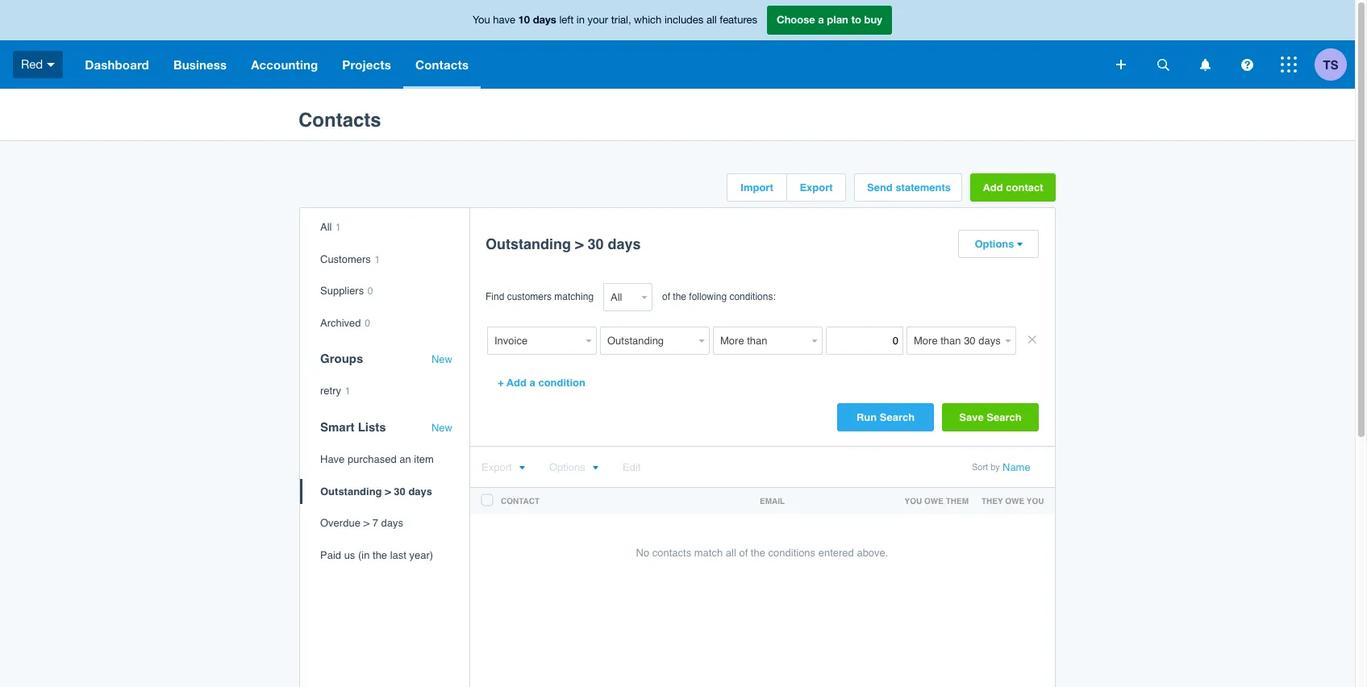 Task type: vqa. For each thing, say whether or not it's contained in the screenshot.


Task type: describe. For each thing, give the bounding box(es) containing it.
overdue
[[320, 517, 361, 530]]

red
[[21, 57, 43, 71]]

1 horizontal spatial outstanding
[[486, 236, 571, 253]]

contacts button
[[404, 40, 481, 89]]

new link for smart lists
[[432, 422, 453, 435]]

have purchased an item
[[320, 454, 434, 466]]

business button
[[161, 40, 239, 89]]

0 for archived
[[365, 318, 370, 329]]

entered
[[819, 547, 854, 559]]

includes
[[665, 14, 704, 26]]

match
[[695, 547, 723, 559]]

us
[[344, 549, 355, 561]]

customers 1
[[320, 253, 380, 265]]

all
[[320, 221, 332, 233]]

have
[[493, 14, 516, 26]]

paid
[[320, 549, 341, 561]]

a inside button
[[530, 377, 536, 389]]

following
[[689, 291, 727, 303]]

suppliers
[[320, 285, 364, 297]]

which
[[634, 14, 662, 26]]

add contact button
[[971, 174, 1056, 202]]

1 horizontal spatial export button
[[788, 174, 846, 201]]

search for run search
[[880, 412, 915, 424]]

el image
[[519, 466, 525, 471]]

contact
[[501, 496, 540, 506]]

item
[[414, 454, 434, 466]]

0 horizontal spatial 30
[[394, 485, 406, 498]]

paid us (in the last year)
[[320, 549, 434, 561]]

0 horizontal spatial >
[[364, 517, 370, 530]]

dashboard link
[[73, 40, 161, 89]]

sort
[[972, 462, 989, 473]]

0 horizontal spatial export button
[[482, 462, 525, 474]]

left
[[560, 14, 574, 26]]

last
[[390, 549, 407, 561]]

1 inside all 1
[[336, 222, 341, 233]]

groups
[[320, 352, 363, 366]]

red button
[[0, 40, 73, 89]]

send statements
[[868, 182, 952, 194]]

edit
[[623, 462, 641, 474]]

1 horizontal spatial export
[[800, 182, 833, 194]]

options button for of the following conditions:
[[960, 231, 1039, 257]]

banner containing ts
[[0, 0, 1356, 89]]

options button for email
[[550, 462, 599, 474]]

run search
[[857, 412, 915, 424]]

1 svg image from the left
[[1158, 59, 1170, 71]]

0 vertical spatial of
[[663, 291, 671, 303]]

purchased
[[348, 454, 397, 466]]

import button
[[728, 174, 787, 201]]

business
[[173, 57, 227, 72]]

conditions
[[769, 547, 816, 559]]

conditions:
[[730, 291, 776, 303]]

you
[[473, 14, 490, 26]]

days down item
[[409, 485, 433, 498]]

All text field
[[604, 283, 638, 312]]

+ add a condition
[[498, 377, 586, 389]]

condition
[[539, 377, 586, 389]]

el image for of the following conditions:
[[1016, 242, 1023, 248]]

search for save search
[[987, 412, 1022, 424]]

save search button
[[943, 404, 1039, 432]]

smart lists
[[320, 420, 386, 434]]

options for email
[[550, 462, 586, 474]]

no contacts match all of the conditions entered above.
[[636, 547, 889, 559]]

choose a plan to buy
[[777, 13, 883, 26]]

new for groups
[[432, 354, 453, 366]]

features
[[720, 14, 758, 26]]

2 horizontal spatial >
[[575, 236, 584, 253]]

a inside banner
[[819, 13, 825, 26]]

they owe you
[[982, 496, 1045, 506]]

el image for email
[[592, 466, 599, 471]]

2 horizontal spatial the
[[751, 547, 766, 559]]

choose
[[777, 13, 816, 26]]

0 vertical spatial add
[[983, 182, 1004, 194]]

above.
[[857, 547, 889, 559]]

trial,
[[611, 14, 632, 26]]

add contact
[[983, 182, 1044, 194]]

0 horizontal spatial add
[[507, 377, 527, 389]]

an
[[400, 454, 411, 466]]

send
[[868, 182, 893, 194]]

statements
[[896, 182, 952, 194]]

ts button
[[1315, 40, 1356, 89]]

your
[[588, 14, 609, 26]]

ts
[[1324, 57, 1339, 71]]

to
[[852, 13, 862, 26]]

0 vertical spatial 30
[[588, 236, 604, 253]]

you owe them
[[905, 496, 969, 506]]

all inside you have 10 days left in your trial, which includes all features
[[707, 14, 717, 26]]

save search
[[960, 412, 1022, 424]]

0 horizontal spatial the
[[373, 549, 387, 561]]

save
[[960, 412, 984, 424]]



Task type: locate. For each thing, give the bounding box(es) containing it.
1 horizontal spatial 1
[[345, 386, 351, 397]]

0 horizontal spatial options
[[550, 462, 586, 474]]

2 svg image from the left
[[1242, 59, 1254, 71]]

search inside run search button
[[880, 412, 915, 424]]

1 new from the top
[[432, 354, 453, 366]]

new
[[432, 354, 453, 366], [432, 422, 453, 434]]

contacts
[[416, 57, 469, 72], [299, 109, 381, 132]]

of
[[663, 291, 671, 303], [740, 547, 748, 559]]

0 vertical spatial new
[[432, 354, 453, 366]]

1 search from the left
[[880, 412, 915, 424]]

dashboard
[[85, 57, 149, 72]]

export button right 'import' button
[[788, 174, 846, 201]]

30 down an
[[394, 485, 406, 498]]

days inside banner
[[533, 13, 557, 26]]

find customers matching
[[486, 291, 594, 303]]

export button up the contact
[[482, 462, 525, 474]]

1 right customers
[[375, 254, 380, 265]]

1 horizontal spatial outstanding > 30 days
[[486, 236, 641, 253]]

0 vertical spatial contacts
[[416, 57, 469, 72]]

search right save
[[987, 412, 1022, 424]]

in
[[577, 14, 585, 26]]

1 vertical spatial all
[[726, 547, 737, 559]]

export left el image
[[482, 462, 512, 474]]

outstanding > 30 days up matching
[[486, 236, 641, 253]]

0 right archived
[[365, 318, 370, 329]]

1 horizontal spatial of
[[740, 547, 748, 559]]

0 vertical spatial a
[[819, 13, 825, 26]]

0 for suppliers
[[368, 286, 373, 297]]

1 vertical spatial options button
[[550, 462, 599, 474]]

smart
[[320, 420, 355, 434]]

0
[[368, 286, 373, 297], [365, 318, 370, 329]]

0 horizontal spatial all
[[707, 14, 717, 26]]

1 vertical spatial export button
[[482, 462, 525, 474]]

contacts inside popup button
[[416, 57, 469, 72]]

1 horizontal spatial contacts
[[416, 57, 469, 72]]

0 horizontal spatial options button
[[550, 462, 599, 474]]

options right el image
[[550, 462, 586, 474]]

>
[[575, 236, 584, 253], [385, 485, 391, 498], [364, 517, 370, 530]]

add right +
[[507, 377, 527, 389]]

options for of the following conditions:
[[975, 238, 1015, 250]]

0 horizontal spatial export
[[482, 462, 512, 474]]

edit button
[[623, 462, 641, 474]]

10
[[519, 13, 530, 26]]

owe for you
[[925, 496, 944, 506]]

1 new link from the top
[[432, 354, 453, 366]]

of the following conditions:
[[663, 291, 776, 303]]

of right the match
[[740, 547, 748, 559]]

0 vertical spatial export button
[[788, 174, 846, 201]]

you have 10 days left in your trial, which includes all features
[[473, 13, 758, 26]]

0 inside 'suppliers 0'
[[368, 286, 373, 297]]

2 new from the top
[[432, 422, 453, 434]]

projects button
[[330, 40, 404, 89]]

0 vertical spatial el image
[[1016, 242, 1023, 248]]

> down have purchased an item
[[385, 485, 391, 498]]

1 vertical spatial 0
[[365, 318, 370, 329]]

el image left edit
[[592, 466, 599, 471]]

0 vertical spatial options
[[975, 238, 1015, 250]]

plan
[[827, 13, 849, 26]]

0 horizontal spatial el image
[[592, 466, 599, 471]]

el image down contact
[[1016, 242, 1023, 248]]

1 vertical spatial 30
[[394, 485, 406, 498]]

options button right el image
[[550, 462, 599, 474]]

1 vertical spatial contacts
[[299, 109, 381, 132]]

by
[[991, 462, 1001, 473]]

outstanding up overdue > 7 days
[[320, 485, 382, 498]]

0 horizontal spatial of
[[663, 291, 671, 303]]

days right the 7
[[381, 517, 404, 530]]

1 vertical spatial new
[[432, 422, 453, 434]]

add left contact
[[983, 182, 1004, 194]]

svg image
[[1282, 56, 1298, 73], [1200, 59, 1211, 71], [1117, 60, 1127, 69], [47, 63, 55, 67]]

0 horizontal spatial outstanding > 30 days
[[320, 485, 433, 498]]

1 horizontal spatial options
[[975, 238, 1015, 250]]

you
[[905, 496, 923, 506], [1027, 496, 1045, 506]]

new link
[[432, 354, 453, 366], [432, 422, 453, 435]]

accounting button
[[239, 40, 330, 89]]

have
[[320, 454, 345, 466]]

None text field
[[487, 327, 583, 355], [600, 327, 696, 355], [713, 327, 809, 355], [826, 327, 904, 355], [907, 327, 1002, 355], [487, 327, 583, 355], [600, 327, 696, 355], [713, 327, 809, 355], [826, 327, 904, 355], [907, 327, 1002, 355]]

import
[[741, 182, 774, 194]]

banner
[[0, 0, 1356, 89]]

days up the all text box
[[608, 236, 641, 253]]

search right run
[[880, 412, 915, 424]]

owe left "them"
[[925, 496, 944, 506]]

options button down add contact button
[[960, 231, 1039, 257]]

2 owe from the left
[[1006, 496, 1025, 506]]

> left the 7
[[364, 517, 370, 530]]

el image
[[1016, 242, 1023, 248], [592, 466, 599, 471]]

1 vertical spatial el image
[[592, 466, 599, 471]]

+ add a condition button
[[486, 369, 598, 397]]

retry 1
[[320, 385, 351, 397]]

30 up matching
[[588, 236, 604, 253]]

1 horizontal spatial search
[[987, 412, 1022, 424]]

a left condition
[[530, 377, 536, 389]]

1 for groups
[[345, 386, 351, 397]]

1 for all
[[375, 254, 380, 265]]

0 horizontal spatial search
[[880, 412, 915, 424]]

0 vertical spatial outstanding
[[486, 236, 571, 253]]

outstanding > 30 days down have purchased an item
[[320, 485, 433, 498]]

0 vertical spatial all
[[707, 14, 717, 26]]

0 horizontal spatial 1
[[336, 222, 341, 233]]

contacts right projects 'popup button'
[[416, 57, 469, 72]]

0 inside the archived 0
[[365, 318, 370, 329]]

customers
[[320, 253, 371, 265]]

0 vertical spatial new link
[[432, 354, 453, 366]]

suppliers 0
[[320, 285, 373, 297]]

0 vertical spatial options button
[[960, 231, 1039, 257]]

search inside save search button
[[987, 412, 1022, 424]]

contacts down the projects
[[299, 109, 381, 132]]

add
[[983, 182, 1004, 194], [507, 377, 527, 389]]

customers
[[507, 291, 552, 303]]

email
[[760, 496, 785, 506]]

archived
[[320, 317, 361, 329]]

the right (in
[[373, 549, 387, 561]]

1 vertical spatial new link
[[432, 422, 453, 435]]

owe right the they
[[1006, 496, 1025, 506]]

the left conditions
[[751, 547, 766, 559]]

overdue > 7 days
[[320, 517, 404, 530]]

0 horizontal spatial outstanding
[[320, 485, 382, 498]]

options inside button
[[975, 238, 1015, 250]]

a left plan at the top right
[[819, 13, 825, 26]]

days right 10
[[533, 13, 557, 26]]

1 horizontal spatial svg image
[[1242, 59, 1254, 71]]

find
[[486, 291, 505, 303]]

archived 0
[[320, 317, 370, 329]]

outstanding up customers
[[486, 236, 571, 253]]

options down add contact button
[[975, 238, 1015, 250]]

all right the match
[[726, 547, 737, 559]]

run
[[857, 412, 877, 424]]

you down name on the bottom of the page
[[1027, 496, 1045, 506]]

them
[[946, 496, 969, 506]]

contact
[[1007, 182, 1044, 194]]

0 vertical spatial outstanding > 30 days
[[486, 236, 641, 253]]

0 horizontal spatial owe
[[925, 496, 944, 506]]

1 vertical spatial outstanding
[[320, 485, 382, 498]]

2 horizontal spatial 1
[[375, 254, 380, 265]]

1 vertical spatial a
[[530, 377, 536, 389]]

new link for groups
[[432, 354, 453, 366]]

options button
[[960, 231, 1039, 257], [550, 462, 599, 474]]

1 right 'all'
[[336, 222, 341, 233]]

1 you from the left
[[905, 496, 923, 506]]

1 horizontal spatial el image
[[1016, 242, 1023, 248]]

1 vertical spatial export
[[482, 462, 512, 474]]

all left features
[[707, 14, 717, 26]]

name button
[[1003, 462, 1031, 474]]

outstanding > 30 days
[[486, 236, 641, 253], [320, 485, 433, 498]]

projects
[[342, 57, 391, 72]]

svg image
[[1158, 59, 1170, 71], [1242, 59, 1254, 71]]

1 horizontal spatial owe
[[1006, 496, 1025, 506]]

2 vertical spatial 1
[[345, 386, 351, 397]]

2 vertical spatial >
[[364, 517, 370, 530]]

matching
[[555, 291, 594, 303]]

contacts
[[653, 547, 692, 559]]

no
[[636, 547, 650, 559]]

1 horizontal spatial you
[[1027, 496, 1045, 506]]

1 horizontal spatial a
[[819, 13, 825, 26]]

send statements button
[[855, 174, 962, 201]]

0 horizontal spatial a
[[530, 377, 536, 389]]

1 horizontal spatial all
[[726, 547, 737, 559]]

(in
[[358, 549, 370, 561]]

1 vertical spatial >
[[385, 485, 391, 498]]

name
[[1003, 462, 1031, 474]]

1 vertical spatial outstanding > 30 days
[[320, 485, 433, 498]]

2 you from the left
[[1027, 496, 1045, 506]]

the
[[673, 291, 687, 303], [751, 547, 766, 559], [373, 549, 387, 561]]

1 horizontal spatial >
[[385, 485, 391, 498]]

they
[[982, 496, 1004, 506]]

1 right retry
[[345, 386, 351, 397]]

0 horizontal spatial you
[[905, 496, 923, 506]]

outstanding
[[486, 236, 571, 253], [320, 485, 382, 498]]

0 vertical spatial >
[[575, 236, 584, 253]]

> up matching
[[575, 236, 584, 253]]

export button
[[788, 174, 846, 201], [482, 462, 525, 474]]

0 horizontal spatial svg image
[[1158, 59, 1170, 71]]

1 horizontal spatial 30
[[588, 236, 604, 253]]

0 vertical spatial export
[[800, 182, 833, 194]]

owe for they
[[1006, 496, 1025, 506]]

1 horizontal spatial options button
[[960, 231, 1039, 257]]

owe
[[925, 496, 944, 506], [1006, 496, 1025, 506]]

1 vertical spatial add
[[507, 377, 527, 389]]

of left following
[[663, 291, 671, 303]]

the left following
[[673, 291, 687, 303]]

retry
[[320, 385, 341, 397]]

0 vertical spatial 0
[[368, 286, 373, 297]]

7
[[373, 517, 378, 530]]

1 vertical spatial 1
[[375, 254, 380, 265]]

buy
[[865, 13, 883, 26]]

2 search from the left
[[987, 412, 1022, 424]]

1 vertical spatial of
[[740, 547, 748, 559]]

2 new link from the top
[[432, 422, 453, 435]]

year)
[[410, 549, 434, 561]]

all 1
[[320, 221, 341, 233]]

1 vertical spatial options
[[550, 462, 586, 474]]

svg image inside red popup button
[[47, 63, 55, 67]]

+
[[498, 377, 504, 389]]

1
[[336, 222, 341, 233], [375, 254, 380, 265], [345, 386, 351, 397]]

0 right suppliers
[[368, 286, 373, 297]]

0 vertical spatial 1
[[336, 222, 341, 233]]

1 owe from the left
[[925, 496, 944, 506]]

options
[[975, 238, 1015, 250], [550, 462, 586, 474]]

export right 'import' button
[[800, 182, 833, 194]]

0 horizontal spatial contacts
[[299, 109, 381, 132]]

1 inside customers 1
[[375, 254, 380, 265]]

1 horizontal spatial the
[[673, 291, 687, 303]]

new for smart lists
[[432, 422, 453, 434]]

lists
[[358, 420, 386, 434]]

1 horizontal spatial add
[[983, 182, 1004, 194]]

sort by name
[[972, 462, 1031, 474]]

1 inside retry 1
[[345, 386, 351, 397]]

you left "them"
[[905, 496, 923, 506]]

accounting
[[251, 57, 318, 72]]



